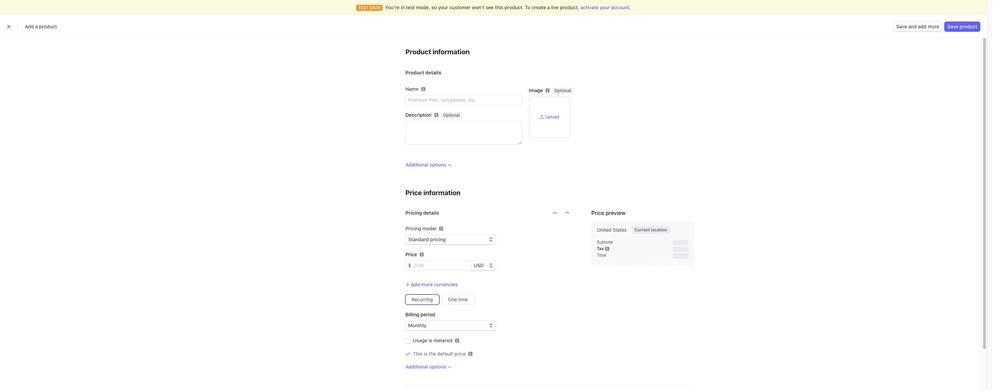 Task type: locate. For each thing, give the bounding box(es) containing it.
0 vertical spatial pricing
[[406, 210, 422, 216]]

0 horizontal spatial is
[[424, 351, 428, 357]]

product information
[[406, 48, 470, 56]]

1 vertical spatial additional options
[[406, 364, 447, 370]]

$
[[408, 263, 411, 268]]

is left the
[[424, 351, 428, 357]]

add for add more currencies
[[411, 282, 420, 287]]

Search… search field
[[403, 3, 571, 12]]

0 horizontal spatial more
[[421, 282, 433, 287]]

1 vertical spatial price
[[592, 210, 605, 216]]

more right "add"
[[928, 24, 940, 29]]

1 horizontal spatial a
[[548, 4, 550, 10]]

save inside save and add more button
[[897, 24, 908, 29]]

mode,
[[416, 4, 430, 10]]

0 vertical spatial additional options button
[[406, 161, 452, 168]]

more inside button
[[421, 282, 433, 287]]

more
[[928, 24, 940, 29], [421, 282, 433, 287]]

0 horizontal spatial save
[[897, 24, 908, 29]]

None text field
[[406, 121, 522, 144]]

2 save from the left
[[948, 24, 959, 29]]

$ button
[[406, 261, 411, 270]]

1 vertical spatial details
[[423, 210, 439, 216]]

0 horizontal spatial optional
[[443, 113, 460, 118]]

options down the this is the default price
[[430, 364, 447, 370]]

1 vertical spatial options
[[430, 364, 447, 370]]

so
[[432, 4, 437, 10]]

more up recurring
[[421, 282, 433, 287]]

one
[[448, 297, 457, 302]]

info element
[[439, 227, 443, 231]]

united
[[597, 227, 612, 233]]

1 product from the top
[[406, 48, 431, 56]]

account
[[611, 4, 630, 10]]

your right activate
[[600, 4, 610, 10]]

save left and
[[897, 24, 908, 29]]

0 vertical spatial options
[[430, 162, 447, 168]]

pricing up the pricing model
[[406, 210, 422, 216]]

is
[[429, 338, 433, 343], [424, 351, 428, 357]]

usd
[[474, 263, 484, 268]]

0 vertical spatial more
[[928, 24, 940, 29]]

pricing left model
[[406, 226, 421, 231]]

0 vertical spatial add
[[25, 24, 34, 29]]

currencies
[[434, 282, 458, 287]]

add more currencies button
[[406, 281, 458, 288]]

info image
[[439, 227, 443, 231], [606, 247, 610, 251]]

usage is metered
[[413, 338, 453, 343]]

1 pricing from the top
[[406, 210, 422, 216]]

options up price information
[[430, 162, 447, 168]]

your
[[438, 4, 448, 10], [600, 4, 610, 10]]

1 vertical spatial information
[[424, 189, 461, 197]]

additional down this
[[406, 364, 428, 370]]

product,
[[560, 4, 580, 10]]

Premium Plan, sunglasses, etc. text field
[[406, 95, 522, 105]]

2 additional from the top
[[406, 364, 428, 370]]

optional
[[555, 88, 571, 93], [443, 113, 460, 118]]

image
[[529, 87, 543, 93]]

optional right image
[[555, 88, 571, 93]]

add inside button
[[411, 282, 420, 287]]

information
[[433, 48, 470, 56], [424, 189, 461, 197]]

1 horizontal spatial add
[[411, 282, 420, 287]]

price preview
[[592, 210, 626, 216]]

product details
[[406, 70, 442, 75]]

1 additional from the top
[[406, 162, 428, 168]]

1 vertical spatial is
[[424, 351, 428, 357]]

info image right model
[[439, 227, 443, 231]]

0 vertical spatial info image
[[439, 227, 443, 231]]

product up product details
[[406, 48, 431, 56]]

usd button
[[471, 261, 496, 270]]

additional options button
[[406, 161, 452, 168], [406, 364, 452, 370]]

location
[[651, 227, 668, 232]]

1 horizontal spatial optional
[[555, 88, 571, 93]]

united states
[[597, 227, 627, 233]]

1 vertical spatial more
[[421, 282, 433, 287]]

description
[[406, 112, 432, 118]]

0 vertical spatial price
[[406, 189, 422, 197]]

recurring
[[412, 297, 433, 302]]

2 pricing from the top
[[406, 226, 421, 231]]

default
[[438, 351, 453, 357]]

optional for image
[[555, 88, 571, 93]]

1 horizontal spatial save
[[948, 24, 959, 29]]

0 vertical spatial information
[[433, 48, 470, 56]]

product
[[406, 48, 431, 56], [406, 70, 424, 75]]

additional
[[406, 162, 428, 168], [406, 364, 428, 370]]

.
[[630, 4, 631, 10]]

product up name
[[406, 70, 424, 75]]

0 horizontal spatial add
[[25, 24, 34, 29]]

model
[[423, 226, 437, 231]]

optional down the premium plan, sunglasses, etc. text box
[[443, 113, 460, 118]]

0 horizontal spatial a
[[35, 24, 38, 29]]

period
[[421, 312, 435, 318]]

save and add more button
[[894, 22, 943, 31]]

pricing
[[406, 210, 422, 216], [406, 226, 421, 231]]

details
[[426, 70, 442, 75], [423, 210, 439, 216]]

current location
[[635, 227, 668, 232]]

test
[[406, 4, 415, 10]]

0 vertical spatial product
[[406, 48, 431, 56]]

1 save from the left
[[897, 24, 908, 29]]

is right usage
[[429, 338, 433, 343]]

1 vertical spatial additional
[[406, 364, 428, 370]]

additional options for 2nd additional options button from the top of the page
[[406, 364, 447, 370]]

name
[[406, 86, 419, 92]]

add for add a product
[[25, 24, 34, 29]]

1 horizontal spatial info image
[[606, 247, 610, 251]]

additional options
[[406, 162, 447, 168], [406, 364, 447, 370]]

tab list
[[219, 51, 755, 63]]

1 vertical spatial pricing
[[406, 226, 421, 231]]

1 vertical spatial product
[[406, 70, 424, 75]]

additional options down the
[[406, 364, 447, 370]]

details down product information
[[426, 70, 442, 75]]

you're
[[385, 4, 400, 10]]

1 vertical spatial additional options button
[[406, 364, 452, 370]]

product
[[39, 24, 57, 29], [960, 24, 978, 29]]

save inside save product button
[[948, 24, 959, 29]]

details up model
[[423, 210, 439, 216]]

1 vertical spatial add
[[411, 282, 420, 287]]

pricing inside button
[[406, 210, 422, 216]]

0 horizontal spatial your
[[438, 4, 448, 10]]

additional up price information
[[406, 162, 428, 168]]

save
[[897, 24, 908, 29], [948, 24, 959, 29]]

1 additional options from the top
[[406, 162, 447, 168]]

save for save product
[[948, 24, 959, 29]]

to
[[525, 4, 531, 10]]

price
[[406, 189, 422, 197], [592, 210, 605, 216], [406, 252, 417, 257]]

activate
[[581, 4, 599, 10]]

additional options up price information
[[406, 162, 447, 168]]

2 product from the left
[[960, 24, 978, 29]]

1 horizontal spatial is
[[429, 338, 433, 343]]

additional options for second additional options button from the bottom of the page
[[406, 162, 447, 168]]

0 vertical spatial additional
[[406, 162, 428, 168]]

save right "add"
[[948, 24, 959, 29]]

0 vertical spatial additional options
[[406, 162, 447, 168]]

0 horizontal spatial product
[[39, 24, 57, 29]]

additional options button down the
[[406, 364, 452, 370]]

1 horizontal spatial product
[[960, 24, 978, 29]]

0 vertical spatial optional
[[555, 88, 571, 93]]

2 additional options from the top
[[406, 364, 447, 370]]

more inside button
[[928, 24, 940, 29]]

pricing model
[[406, 226, 437, 231]]

2 product from the top
[[406, 70, 424, 75]]

price up pricing details
[[406, 189, 422, 197]]

price up $
[[406, 252, 417, 257]]

details inside pricing details button
[[423, 210, 439, 216]]

info image down subtotal
[[606, 247, 610, 251]]

0 vertical spatial is
[[429, 338, 433, 343]]

1 vertical spatial optional
[[443, 113, 460, 118]]

price information
[[406, 189, 461, 197]]

0 vertical spatial a
[[548, 4, 550, 10]]

2 options from the top
[[430, 364, 447, 370]]

a
[[548, 4, 550, 10], [35, 24, 38, 29]]

see
[[486, 4, 494, 10]]

time
[[459, 297, 468, 302]]

1 horizontal spatial more
[[928, 24, 940, 29]]

options
[[430, 162, 447, 168], [430, 364, 447, 370]]

won't
[[472, 4, 485, 10]]

0 vertical spatial details
[[426, 70, 442, 75]]

information for price information
[[424, 189, 461, 197]]

additional options button up price information
[[406, 161, 452, 168]]

save and add more
[[897, 24, 940, 29]]

add
[[25, 24, 34, 29], [411, 282, 420, 287]]

price left preview
[[592, 210, 605, 216]]

your right so
[[438, 4, 448, 10]]

1 horizontal spatial your
[[600, 4, 610, 10]]

add more currencies
[[411, 282, 458, 287]]



Task type: describe. For each thing, give the bounding box(es) containing it.
upload button
[[540, 114, 560, 120]]

0 horizontal spatial info image
[[439, 227, 443, 231]]

the
[[429, 351, 436, 357]]

1 options from the top
[[430, 162, 447, 168]]

live
[[551, 4, 559, 10]]

activate your account link
[[581, 4, 630, 10]]

one time
[[448, 297, 468, 302]]

product inside button
[[960, 24, 978, 29]]

this
[[413, 351, 423, 357]]

create
[[532, 4, 546, 10]]

0.00 text field
[[411, 261, 471, 270]]

information for product information
[[433, 48, 470, 56]]

add a product
[[25, 24, 57, 29]]

svg image
[[553, 211, 557, 215]]

and
[[909, 24, 917, 29]]

usage
[[413, 338, 428, 343]]

is for this
[[424, 351, 428, 357]]

pricing for pricing details
[[406, 210, 422, 216]]

pricing details button
[[402, 206, 549, 218]]

states
[[613, 227, 627, 233]]

optional for description
[[443, 113, 460, 118]]

1 product from the left
[[39, 24, 57, 29]]

pricing for pricing model
[[406, 226, 421, 231]]

upload
[[545, 114, 560, 119]]

search…
[[414, 5, 431, 10]]

in
[[401, 4, 405, 10]]

price for price information
[[406, 189, 422, 197]]

1 vertical spatial a
[[35, 24, 38, 29]]

products
[[219, 38, 259, 49]]

total
[[597, 253, 607, 258]]

billing
[[406, 312, 419, 318]]

product for product information
[[406, 48, 431, 56]]

2 vertical spatial price
[[406, 252, 417, 257]]

1 vertical spatial info image
[[606, 247, 610, 251]]

1 additional options button from the top
[[406, 161, 452, 168]]

metered
[[434, 338, 453, 343]]

this is the default price
[[413, 351, 466, 357]]

customer
[[450, 4, 471, 10]]

2 additional options button from the top
[[406, 364, 452, 370]]

billing period
[[406, 312, 435, 318]]

pricing details
[[406, 210, 439, 216]]

2 your from the left
[[600, 4, 610, 10]]

price for price preview
[[592, 210, 605, 216]]

subtotal
[[597, 240, 613, 245]]

you're in test mode, so your customer won't see this product. to create a live product, activate your account .
[[385, 4, 631, 10]]

this
[[495, 4, 504, 10]]

current
[[635, 227, 650, 232]]

preview
[[606, 210, 626, 216]]

save product button
[[945, 22, 981, 31]]

product.
[[505, 4, 524, 10]]

save for save and add more
[[897, 24, 908, 29]]

product for product details
[[406, 70, 424, 75]]

details for pricing details
[[423, 210, 439, 216]]

details for product details
[[426, 70, 442, 75]]

add
[[919, 24, 927, 29]]

save product
[[948, 24, 978, 29]]

1 your from the left
[[438, 4, 448, 10]]

price
[[455, 351, 466, 357]]

tax
[[597, 246, 604, 251]]

is for usage
[[429, 338, 433, 343]]



Task type: vqa. For each thing, say whether or not it's contained in the screenshot.
States
yes



